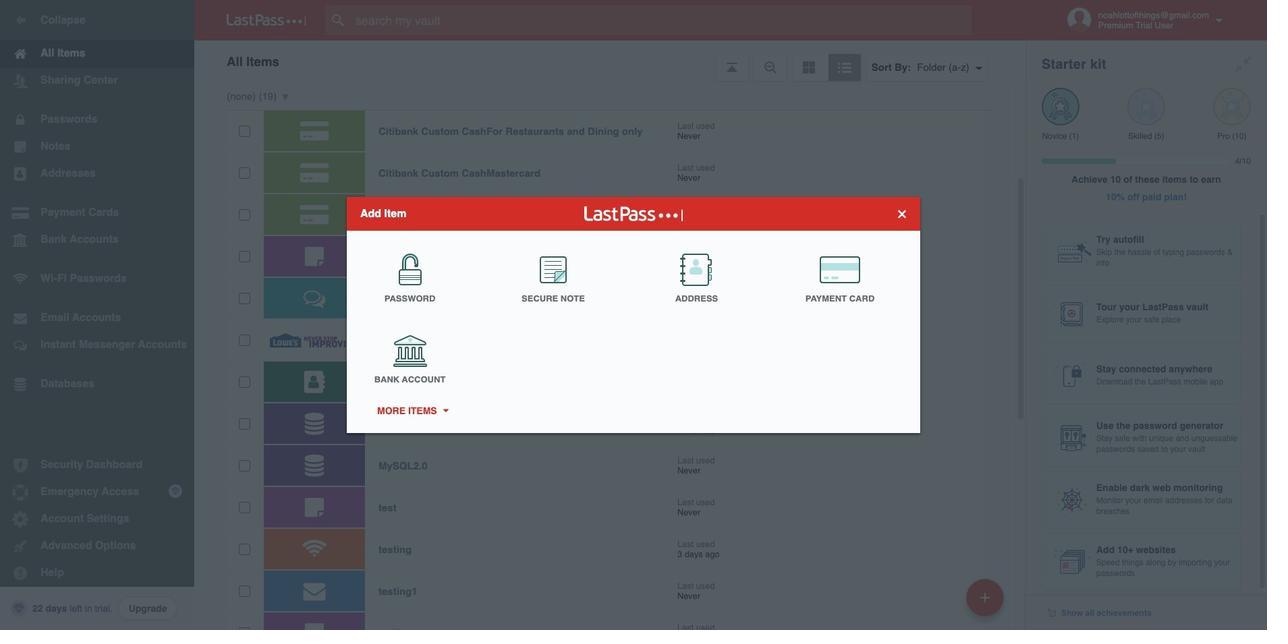 Task type: describe. For each thing, give the bounding box(es) containing it.
search my vault text field
[[325, 5, 998, 35]]

vault options navigation
[[194, 41, 1026, 81]]

new item image
[[981, 593, 990, 602]]

caret right image
[[441, 409, 450, 413]]



Task type: locate. For each thing, give the bounding box(es) containing it.
lastpass image
[[227, 14, 306, 26]]

Search search field
[[325, 5, 998, 35]]

main navigation navigation
[[0, 0, 194, 630]]

dialog
[[347, 197, 921, 433]]

new item navigation
[[962, 575, 1013, 630]]



